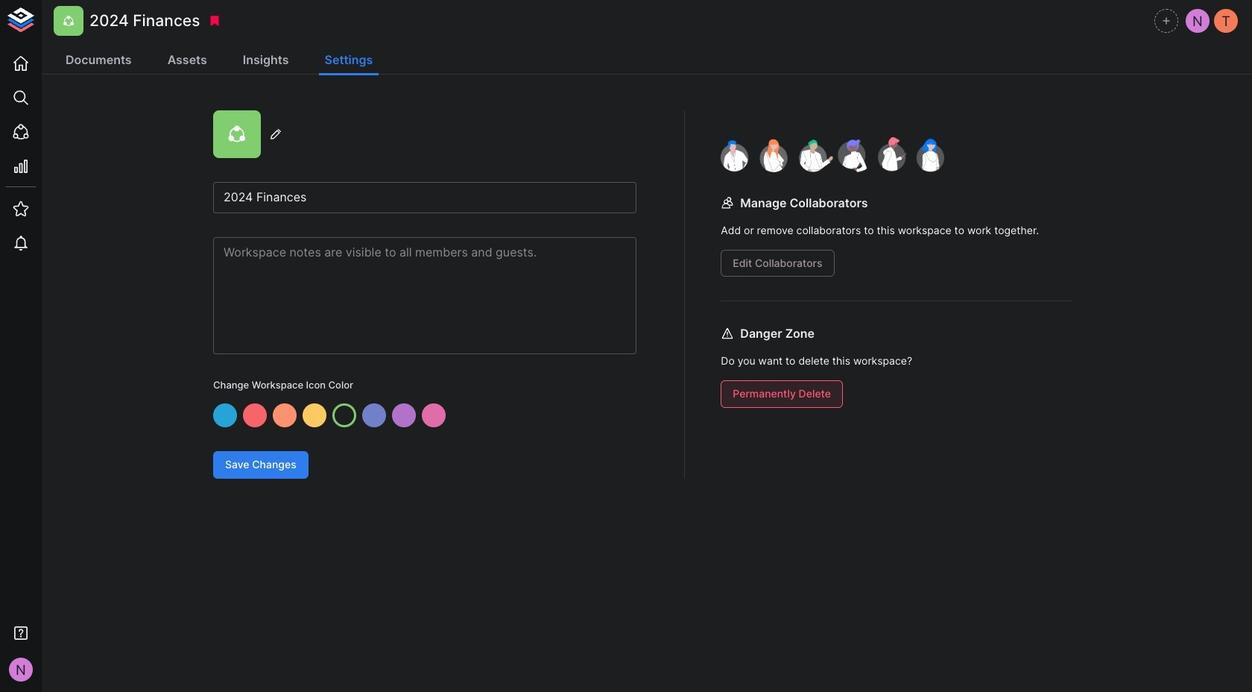 Task type: describe. For each thing, give the bounding box(es) containing it.
remove bookmark image
[[208, 14, 222, 28]]



Task type: vqa. For each thing, say whether or not it's contained in the screenshot.
Workspace Notes Are Visible To All Members And Guests. text field
yes



Task type: locate. For each thing, give the bounding box(es) containing it.
Workspace Name text field
[[213, 182, 637, 213]]

Workspace notes are visible to all members and guests. text field
[[213, 237, 637, 354]]



